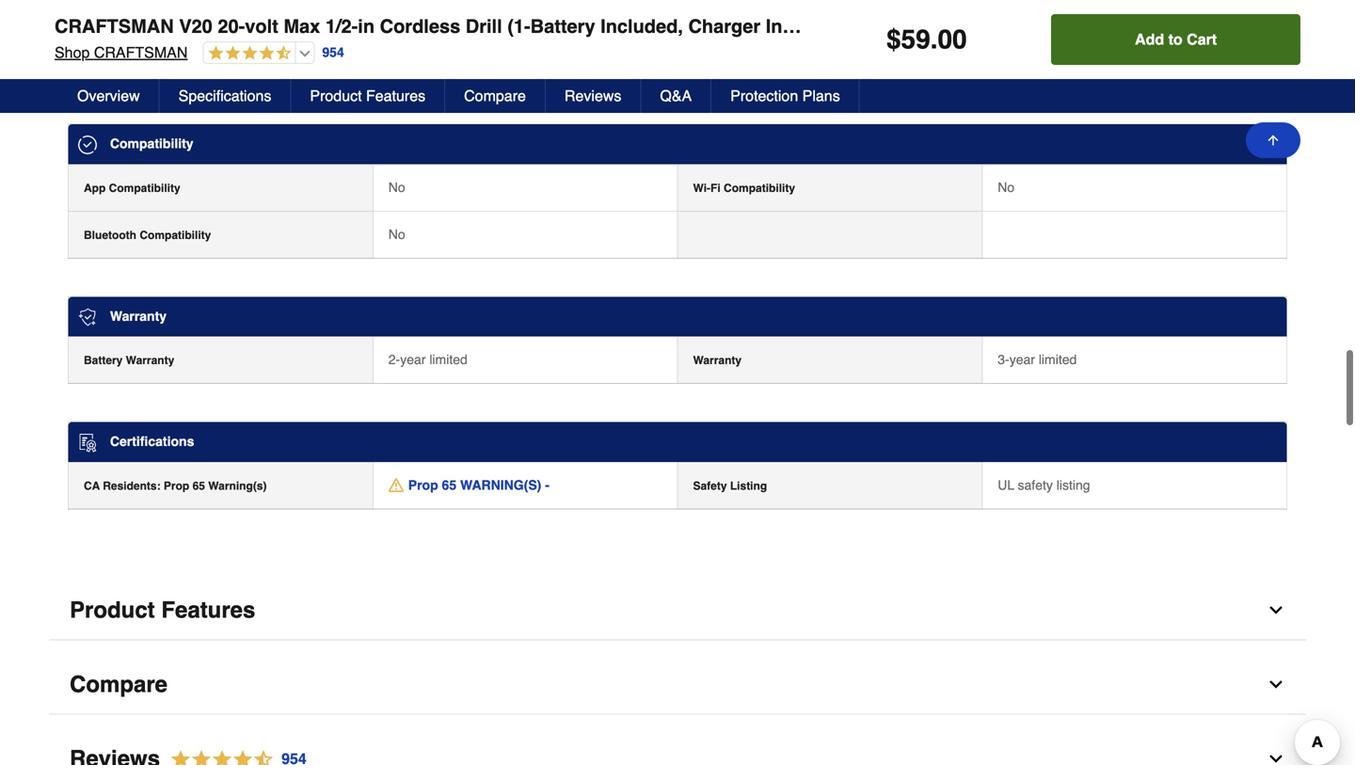Task type: vqa. For each thing, say whether or not it's contained in the screenshot.
CA
yes



Task type: locate. For each thing, give the bounding box(es) containing it.
2 limited from the left
[[1039, 352, 1077, 367]]

65
[[442, 478, 457, 493], [193, 480, 205, 493]]

0 vertical spatial compare button
[[445, 79, 546, 113]]

0 vertical spatial features
[[366, 87, 426, 105]]

cordless right in
[[380, 16, 461, 37]]

1 year from the left
[[400, 352, 426, 367]]

1 vertical spatial product features
[[70, 597, 256, 623]]

battery
[[531, 16, 596, 37], [84, 354, 123, 367]]

features
[[366, 87, 426, 105], [161, 597, 256, 623]]

year for 2-
[[400, 352, 426, 367]]

no
[[389, 180, 405, 195], [998, 180, 1015, 195], [389, 227, 405, 242]]

safety listing
[[693, 480, 767, 493]]

year for 3-
[[1010, 352, 1036, 367]]

features for compare button to the top
[[366, 87, 426, 105]]

1 horizontal spatial 65
[[442, 478, 457, 493]]

forward and reverse switch included
[[84, 56, 288, 69]]

0 horizontal spatial prop
[[164, 480, 189, 493]]

1 vertical spatial chevron down image
[[1267, 750, 1286, 765]]

reviews
[[565, 87, 622, 105]]

bluetooth compatibility
[[84, 229, 211, 242]]

to
[[1169, 31, 1183, 48]]

4.5 stars image
[[204, 45, 291, 63], [160, 747, 308, 765]]

1 vertical spatial battery
[[84, 354, 123, 367]]

prop
[[408, 478, 438, 493], [164, 480, 189, 493]]

59
[[902, 24, 931, 55]]

certifications
[[110, 434, 194, 449]]

compare button
[[445, 79, 546, 113], [49, 656, 1307, 715]]

craftsman
[[55, 16, 174, 37], [94, 44, 188, 61]]

v20
[[179, 16, 213, 37]]

warranty
[[110, 309, 167, 324], [126, 354, 174, 367], [693, 354, 742, 367]]

compatibility up bluetooth compatibility
[[109, 182, 180, 195]]

limited
[[430, 352, 468, 367], [1039, 352, 1077, 367]]

65 inside prop 65 warning(s) - link
[[442, 478, 457, 493]]

ca residents: prop 65 warning(s)
[[84, 480, 267, 493]]

compare
[[464, 87, 526, 105], [70, 672, 168, 698]]

1 horizontal spatial prop
[[408, 478, 438, 493]]

included)
[[766, 16, 850, 37]]

protection plans
[[731, 87, 840, 105]]

ca
[[84, 480, 100, 493]]

0 horizontal spatial year
[[400, 352, 426, 367]]

1 vertical spatial features
[[161, 597, 256, 623]]

.
[[931, 24, 938, 55]]

overview
[[77, 87, 140, 105]]

no for bluetooth compatibility
[[389, 227, 405, 242]]

in
[[358, 16, 375, 37]]

2-
[[389, 352, 400, 367]]

0 vertical spatial product features
[[310, 87, 426, 105]]

1 horizontal spatial battery
[[531, 16, 596, 37]]

$
[[887, 24, 902, 55]]

features for the bottom compare button
[[161, 597, 256, 623]]

prop right the prop65 warning image
[[408, 478, 438, 493]]

0 horizontal spatial features
[[161, 597, 256, 623]]

2-year limited
[[389, 352, 468, 367]]

with
[[731, 9, 753, 22]]

battery warranty
[[84, 354, 174, 367]]

2 year from the left
[[1010, 352, 1036, 367]]

volt
[[245, 16, 279, 37]]

1 horizontal spatial compare
[[464, 87, 526, 105]]

compatibility
[[110, 136, 194, 151], [109, 182, 180, 195], [724, 182, 796, 195], [140, 229, 211, 242]]

limited for 3-year limited
[[1039, 352, 1077, 367]]

wi-
[[693, 182, 711, 195]]

1 horizontal spatial product features
[[310, 87, 426, 105]]

bluetooth
[[84, 229, 137, 242]]

switch
[[202, 56, 238, 69]]

yes
[[389, 7, 410, 22]]

0 horizontal spatial product features
[[70, 597, 256, 623]]

0 horizontal spatial limited
[[430, 352, 468, 367]]

product features button for the bottom compare button
[[49, 581, 1307, 641]]

compatibility down the app compatibility
[[140, 229, 211, 242]]

1 vertical spatial compare
[[70, 672, 168, 698]]

specifications button
[[160, 79, 291, 113]]

limited right 3-
[[1039, 352, 1077, 367]]

product features button for compare button to the top
[[291, 79, 445, 113]]

prop right 'residents:'
[[164, 480, 189, 493]]

0 vertical spatial compare
[[464, 87, 526, 105]]

1 horizontal spatial product
[[310, 87, 362, 105]]

cart
[[1187, 31, 1218, 48]]

product for compare button to the top
[[310, 87, 362, 105]]

add
[[1135, 31, 1165, 48]]

0 vertical spatial product
[[310, 87, 362, 105]]

product features
[[310, 87, 426, 105], [70, 597, 256, 623]]

and
[[132, 56, 152, 69]]

1 vertical spatial product
[[70, 597, 155, 623]]

product
[[310, 87, 362, 105], [70, 597, 155, 623]]

reverse
[[155, 56, 199, 69]]

0 vertical spatial battery
[[531, 16, 596, 37]]

product features button
[[291, 79, 445, 113], [49, 581, 1307, 641]]

cordless
[[84, 9, 132, 22], [380, 16, 461, 37]]

0 vertical spatial product features button
[[291, 79, 445, 113]]

2 chevron down image from the top
[[1267, 750, 1286, 765]]

1/2-
[[326, 16, 358, 37]]

chevron down image up chevron down image
[[1267, 601, 1286, 620]]

cordless up "shop craftsman" in the left top of the page
[[84, 9, 132, 22]]

chevron down image down chevron down image
[[1267, 750, 1286, 765]]

1 vertical spatial product features button
[[49, 581, 1307, 641]]

warning(s)
[[208, 480, 267, 493]]

product for the bottom compare button
[[70, 597, 155, 623]]

0 vertical spatial chevron down image
[[1267, 601, 1286, 620]]

3-
[[998, 352, 1010, 367]]

954
[[322, 45, 344, 60]]

00
[[938, 24, 968, 55]]

limited right 2-
[[430, 352, 468, 367]]

0 horizontal spatial product
[[70, 597, 155, 623]]

1 horizontal spatial features
[[366, 87, 426, 105]]

1 horizontal spatial limited
[[1039, 352, 1077, 367]]

product features for the bottom compare button
[[70, 597, 256, 623]]

year
[[400, 352, 426, 367], [1010, 352, 1036, 367]]

q&a button
[[642, 79, 712, 113]]

app
[[84, 182, 106, 195]]

1 limited from the left
[[430, 352, 468, 367]]

1 horizontal spatial year
[[1010, 352, 1036, 367]]

3-year limited
[[998, 352, 1077, 367]]

chevron down image
[[1267, 601, 1286, 620], [1267, 750, 1286, 765]]

works with ios
[[693, 9, 776, 22]]



Task type: describe. For each thing, give the bounding box(es) containing it.
ios
[[757, 9, 776, 22]]

1 vertical spatial 4.5 stars image
[[160, 747, 308, 765]]

protection
[[731, 87, 799, 105]]

prop 65 warning(s) - link
[[389, 476, 550, 495]]

1 vertical spatial compare button
[[49, 656, 1307, 715]]

q&a
[[660, 87, 692, 105]]

no for app compatibility
[[389, 180, 405, 195]]

residents:
[[103, 480, 161, 493]]

charger
[[689, 16, 761, 37]]

listing
[[730, 480, 767, 493]]

app compatibility
[[84, 182, 180, 195]]

compatibility up the app compatibility
[[110, 136, 194, 151]]

-
[[545, 478, 550, 493]]

0 horizontal spatial 65
[[193, 480, 205, 493]]

fi
[[711, 182, 721, 195]]

add to cart
[[1135, 31, 1218, 48]]

0 horizontal spatial compare
[[70, 672, 168, 698]]

1 horizontal spatial cordless
[[380, 16, 461, 37]]

included
[[241, 56, 288, 69]]

0 horizontal spatial cordless
[[84, 9, 132, 22]]

warning(s)
[[460, 478, 542, 493]]

add to cart button
[[1052, 14, 1301, 65]]

plans
[[803, 87, 840, 105]]

craftsman v20 20-volt max 1/2-in cordless drill (1-battery included, charger included)
[[55, 16, 850, 37]]

prop 65 warning(s) -
[[408, 478, 550, 493]]

prop65 warning image
[[389, 478, 404, 493]]

0 horizontal spatial battery
[[84, 354, 123, 367]]

limited for 2-year limited
[[430, 352, 468, 367]]

ul safety listing
[[998, 478, 1091, 493]]

protection plans button
[[712, 79, 860, 113]]

shop
[[55, 44, 90, 61]]

20-
[[218, 16, 245, 37]]

works
[[693, 9, 728, 22]]

0 vertical spatial 4.5 stars image
[[204, 45, 291, 63]]

0 vertical spatial craftsman
[[55, 16, 174, 37]]

wi-fi compatibility
[[693, 182, 796, 195]]

compatibility right "fi"
[[724, 182, 796, 195]]

1 chevron down image from the top
[[1267, 601, 1286, 620]]

$ 59 . 00
[[887, 24, 968, 55]]

ul
[[998, 478, 1015, 493]]

chevron down image
[[1267, 676, 1286, 694]]

arrow up image
[[1266, 133, 1281, 148]]

safety
[[1018, 478, 1053, 493]]

included,
[[601, 16, 683, 37]]

product features for compare button to the top
[[310, 87, 426, 105]]

safety
[[693, 480, 727, 493]]

1 vertical spatial craftsman
[[94, 44, 188, 61]]

prop inside prop 65 warning(s) - link
[[408, 478, 438, 493]]

max
[[284, 16, 320, 37]]

reviews button
[[546, 79, 642, 113]]

forward
[[84, 56, 128, 69]]

drill
[[466, 16, 502, 37]]

specifications
[[179, 87, 272, 105]]

(1-
[[508, 16, 531, 37]]

listing
[[1057, 478, 1091, 493]]

shop craftsman
[[55, 44, 188, 61]]

overview button
[[58, 79, 160, 113]]



